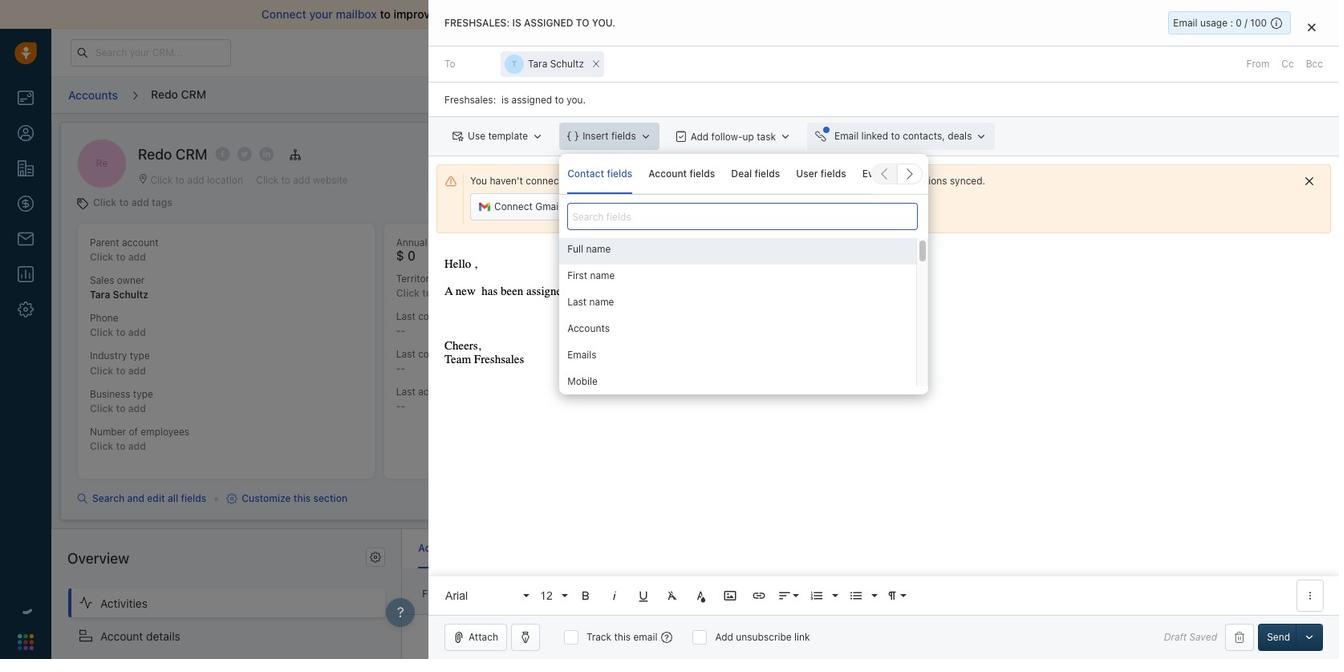 Task type: locate. For each thing, give the bounding box(es) containing it.
last
[[567, 296, 587, 308], [396, 310, 415, 322], [396, 348, 415, 360], [396, 386, 415, 398]]

crm left facebook circled image in the top of the page
[[176, 146, 207, 163]]

last inside 'last activity type --'
[[396, 386, 415, 398]]

contacted inside last contacted mode --
[[418, 348, 464, 360]]

0 horizontal spatial no
[[653, 588, 665, 600]]

name for full name
[[586, 243, 611, 255]]

2 vertical spatial email
[[634, 632, 658, 644]]

0 vertical spatial this
[[294, 493, 311, 505]]

of right sync
[[635, 7, 645, 21]]

0 inside annual revenue $ 0
[[407, 249, 416, 263]]

1 horizontal spatial all
[[555, 588, 567, 600]]

name down first name
[[589, 296, 614, 308]]

plans
[[1074, 46, 1099, 58]]

2 vertical spatial name
[[589, 296, 614, 308]]

1 vertical spatial email
[[691, 201, 715, 213]]

deals right contacts,
[[948, 130, 972, 142]]

redo crm down search your crm... text box
[[151, 87, 206, 101]]

email linked to contacts, deals
[[835, 130, 972, 142]]

crm
[[181, 87, 206, 101], [176, 146, 207, 163]]

to down parent
[[116, 251, 126, 263]]

type inside industry type click to add
[[130, 350, 150, 362]]

2 all from the left
[[555, 588, 567, 600]]

linkedin circled image
[[259, 146, 274, 163]]

by right deals
[[754, 238, 765, 250]]

type inside 'last activity type --'
[[454, 386, 474, 398]]

add left follow-
[[691, 130, 709, 142]]

to down territory
[[422, 287, 432, 299]]

to inside button
[[891, 130, 900, 142]]

contacted down last contacted time --
[[418, 348, 464, 360]]

0 vertical spatial tara
[[528, 58, 547, 70]]

1 vertical spatial no
[[653, 588, 665, 600]]

no inside button
[[653, 588, 665, 600]]

search and edit all fields
[[92, 493, 206, 505]]

annual
[[396, 237, 427, 249]]

1 vertical spatial tara
[[90, 289, 110, 301]]

0 vertical spatial email
[[1173, 17, 1198, 29]]

schultz inside tara schultz ×
[[550, 58, 584, 70]]

1 vertical spatial redo
[[138, 146, 172, 163]]

name right full
[[586, 243, 611, 255]]

1 horizontal spatial time
[[569, 588, 589, 600]]

add down the account
[[128, 251, 146, 263]]

fields for event fields
[[891, 167, 917, 179]]

fields
[[611, 130, 636, 142], [607, 167, 633, 179], [690, 167, 715, 179], [755, 167, 780, 179], [821, 167, 846, 179], [891, 167, 917, 179], [181, 493, 206, 505]]

0 right the $
[[407, 249, 416, 263]]

0 vertical spatial account
[[649, 167, 687, 179]]

0 horizontal spatial this
[[294, 493, 311, 505]]

you
[[470, 175, 487, 187]]

1 horizontal spatial accounts
[[567, 323, 610, 335]]

email left the usage
[[1173, 17, 1198, 29]]

redo up the tags
[[138, 146, 172, 163]]

1 horizontal spatial by
[[754, 238, 765, 250]]

industry
[[90, 350, 127, 362]]

territory click to add
[[396, 273, 452, 299]]

saved
[[1190, 632, 1217, 644]]

0 vertical spatial by
[[754, 238, 765, 250]]

sales
[[90, 275, 114, 287]]

group containing full name
[[559, 238, 916, 479]]

email
[[648, 7, 677, 21], [691, 201, 715, 213], [634, 632, 658, 644]]

1 vertical spatial deals
[[744, 255, 773, 268]]

last down "first"
[[567, 296, 587, 308]]

contacts
[[668, 588, 708, 600]]

last down territory click to add
[[396, 310, 415, 322]]

fields inside dropdown button
[[611, 130, 636, 142]]

last for last contacted mode --
[[396, 348, 415, 360]]

deal up no deals to show
[[767, 238, 787, 250]]

account down activities
[[100, 630, 143, 643]]

email down underline (⌘u) icon
[[634, 632, 658, 644]]

connect for connect a different email
[[601, 201, 639, 213]]

this for section
[[294, 493, 311, 505]]

you haven't connected tarashultz49@gmail.com to the crm. connect it now to keep your conversations synced.
[[470, 175, 985, 187]]

fields left 'crm.'
[[690, 167, 715, 179]]

time up mode
[[467, 310, 486, 322]]

1 all from the left
[[470, 588, 481, 600]]

email linked to contacts, deals button
[[807, 123, 995, 150]]

1 vertical spatial and
[[127, 493, 145, 505]]

by right filter
[[448, 588, 459, 600]]

conversations
[[884, 175, 947, 187]]

deal
[[731, 167, 752, 179]]

0 vertical spatial time
[[467, 310, 486, 322]]

user
[[796, 167, 818, 179]]

type right activity in the left bottom of the page
[[454, 386, 474, 398]]

time left the periods
[[569, 588, 589, 600]]

user fields
[[796, 167, 846, 179]]

to down business
[[116, 403, 126, 415]]

1 vertical spatial this
[[614, 632, 631, 644]]

click down territory
[[396, 287, 420, 299]]

deals by deal stage
[[726, 238, 814, 250]]

all right 12
[[555, 588, 567, 600]]

1 vertical spatial of
[[129, 426, 138, 438]]

your right keep
[[861, 175, 881, 187]]

add up business type click to add
[[128, 365, 146, 377]]

1 vertical spatial time
[[569, 588, 589, 600]]

tara down sales
[[90, 289, 110, 301]]

1 horizontal spatial and
[[510, 7, 530, 21]]

1 vertical spatial add
[[715, 632, 733, 644]]

your left the mailbox
[[309, 7, 333, 21]]

click up parent
[[93, 197, 117, 209]]

contact fields link
[[567, 154, 633, 194]]

no down deals
[[727, 255, 742, 268]]

0 horizontal spatial account
[[100, 630, 143, 643]]

send
[[1267, 632, 1290, 644]]

1 horizontal spatial tara
[[528, 58, 547, 70]]

it
[[795, 175, 801, 187]]

type inside business type click to add
[[133, 388, 153, 400]]

to inside business type click to add
[[116, 403, 126, 415]]

deal fields
[[731, 167, 780, 179]]

$
[[396, 249, 404, 263]]

last left activity in the left bottom of the page
[[396, 386, 415, 398]]

deal right show
[[779, 588, 799, 600]]

connect down haven't
[[494, 201, 533, 213]]

show
[[790, 255, 817, 268]]

last down last contacted time --
[[396, 348, 415, 360]]

click inside phone click to add
[[90, 327, 113, 339]]

this for email
[[614, 632, 631, 644]]

1 horizontal spatial add
[[715, 632, 733, 644]]

all inside button
[[555, 588, 567, 600]]

1 vertical spatial contacted
[[418, 348, 464, 360]]

1 horizontal spatial account
[[649, 167, 687, 179]]

-
[[396, 325, 401, 337], [401, 325, 405, 337], [396, 363, 401, 375], [401, 363, 405, 375], [396, 401, 401, 413], [401, 401, 405, 413]]

contacted for time
[[418, 310, 464, 322]]

send button
[[1258, 624, 1299, 652]]

parent
[[90, 237, 119, 249]]

add
[[691, 130, 709, 142], [715, 632, 733, 644]]

schultz down owner
[[113, 289, 148, 301]]

0 vertical spatial contacted
[[418, 310, 464, 322]]

all right arial
[[470, 588, 481, 600]]

1 horizontal spatial 0
[[1236, 17, 1242, 29]]

to right linked
[[891, 130, 900, 142]]

fields right contact
[[607, 167, 633, 179]]

1 horizontal spatial email
[[1173, 17, 1198, 29]]

add up industry type click to add
[[128, 327, 146, 339]]

connect a different email button
[[577, 193, 724, 221]]

your
[[900, 47, 920, 57]]

explore
[[1036, 46, 1071, 58]]

fields right deal
[[755, 167, 780, 179]]

to down industry on the bottom
[[116, 365, 126, 377]]

details
[[146, 630, 180, 643]]

days
[[986, 47, 1006, 57]]

0 horizontal spatial and
[[127, 493, 145, 505]]

event fields link
[[862, 154, 917, 194]]

1 horizontal spatial deals
[[948, 130, 972, 142]]

click down industry on the bottom
[[90, 365, 113, 377]]

1 vertical spatial schultz
[[113, 289, 148, 301]]

0 vertical spatial email
[[648, 7, 677, 21]]

connect left "a"
[[601, 201, 639, 213]]

type for business type click to add
[[133, 388, 153, 400]]

click down parent
[[90, 251, 113, 263]]

full name
[[567, 243, 611, 255]]

fields for insert fields
[[611, 130, 636, 142]]

redo crm up the tags
[[138, 146, 207, 163]]

0 horizontal spatial 0
[[407, 249, 416, 263]]

0 horizontal spatial deals
[[744, 255, 773, 268]]

last inside last contacted time --
[[396, 310, 415, 322]]

search
[[92, 493, 125, 505]]

0 vertical spatial no
[[727, 255, 742, 268]]

0 vertical spatial deals
[[948, 130, 972, 142]]

fields right insert
[[611, 130, 636, 142]]

add down business
[[128, 403, 146, 415]]

insert fields
[[583, 130, 636, 142]]

click inside parent account click to add
[[90, 251, 113, 263]]

contacted down territory click to add
[[418, 310, 464, 322]]

type right business
[[133, 388, 153, 400]]

first name
[[567, 270, 615, 282]]

connect inside 'button'
[[494, 201, 533, 213]]

redo down search your crm... text box
[[151, 87, 178, 101]]

search and edit all fields link
[[77, 492, 206, 506]]

to down phone
[[116, 327, 126, 339]]

tara down freshsales:  is assigned to you.
[[528, 58, 547, 70]]

email right sync
[[648, 7, 677, 21]]

to right now
[[825, 175, 834, 187]]

1 vertical spatial your
[[861, 175, 881, 187]]

insert fields button
[[559, 123, 659, 150]]

freshsales:
[[445, 17, 510, 29]]

accounts link
[[67, 82, 119, 108]]

1 vertical spatial email
[[835, 130, 859, 142]]

0 horizontal spatial schultz
[[113, 289, 148, 301]]

activities left 12
[[484, 588, 524, 600]]

0 vertical spatial accounts
[[68, 88, 118, 102]]

0 horizontal spatial email
[[835, 130, 859, 142]]

no for no contacts
[[653, 588, 665, 600]]

crm down search your crm... text box
[[181, 87, 206, 101]]

activities left unordered list icon
[[801, 588, 842, 600]]

1 vertical spatial 0
[[407, 249, 416, 263]]

last name
[[567, 296, 614, 308]]

your inside × 'dialog'
[[861, 175, 881, 187]]

connect left the mailbox
[[262, 7, 306, 21]]

connect inside 'button'
[[601, 201, 639, 213]]

mng settings image
[[370, 552, 381, 563]]

schultz left × link
[[550, 58, 584, 70]]

type right industry on the bottom
[[130, 350, 150, 362]]

add down employees
[[128, 440, 146, 452]]

100
[[1250, 17, 1267, 29]]

0 vertical spatial your
[[309, 7, 333, 21]]

1 vertical spatial by
[[448, 588, 459, 600]]

and left edit
[[127, 493, 145, 505]]

deals inside button
[[948, 130, 972, 142]]

to down number
[[116, 440, 126, 452]]

0 horizontal spatial tara
[[90, 289, 110, 301]]

add inside phone click to add
[[128, 327, 146, 339]]

time
[[467, 310, 486, 322], [569, 588, 589, 600]]

of right number
[[129, 426, 138, 438]]

application
[[429, 242, 1339, 615]]

0 inside × 'dialog'
[[1236, 17, 1242, 29]]

freshsales:  is assigned to you.
[[445, 17, 616, 29]]

1 horizontal spatial of
[[635, 7, 645, 21]]

1 horizontal spatial your
[[861, 175, 881, 187]]

2 contacted from the top
[[418, 348, 464, 360]]

cc
[[1282, 58, 1294, 70]]

1 vertical spatial accounts
[[567, 323, 610, 335]]

of inside number of employees click to add
[[129, 426, 138, 438]]

tara schultz ×
[[528, 55, 600, 72]]

0 vertical spatial name
[[586, 243, 611, 255]]

0 vertical spatial redo
[[151, 87, 178, 101]]

template
[[488, 130, 528, 142]]

last inside group
[[567, 296, 587, 308]]

in
[[964, 47, 971, 57]]

add up last contacted time --
[[434, 287, 452, 299]]

1 vertical spatial account
[[100, 630, 143, 643]]

name right "first"
[[590, 270, 615, 282]]

add follow-up task button
[[667, 123, 799, 150], [667, 123, 799, 150]]

trial
[[922, 47, 938, 57]]

contacted inside last contacted time --
[[418, 310, 464, 322]]

0 horizontal spatial of
[[129, 426, 138, 438]]

1 contacted from the top
[[418, 310, 464, 322]]

add left unsubscribe
[[715, 632, 733, 644]]

/
[[1245, 17, 1248, 29]]

add for add unsubscribe link
[[715, 632, 733, 644]]

click down number
[[90, 440, 113, 452]]

first
[[567, 270, 587, 282]]

email inside button
[[835, 130, 859, 142]]

add inside parent account click to add
[[128, 251, 146, 263]]

0 vertical spatial add
[[691, 130, 709, 142]]

this left section on the bottom left
[[294, 493, 311, 505]]

group
[[559, 238, 916, 479]]

:
[[1230, 17, 1233, 29]]

customize this section
[[242, 493, 348, 505]]

click down phone
[[90, 327, 113, 339]]

click down business
[[90, 403, 113, 415]]

all for all activities
[[470, 588, 481, 600]]

of
[[635, 7, 645, 21], [129, 426, 138, 438]]

0 vertical spatial schultz
[[550, 58, 584, 70]]

twitter circled image
[[237, 146, 252, 163]]

connect gmail
[[494, 201, 561, 213]]

deals
[[948, 130, 972, 142], [744, 255, 773, 268]]

0 horizontal spatial by
[[448, 588, 459, 600]]

all time periods button
[[551, 584, 640, 604]]

account up different
[[649, 167, 687, 179]]

0 horizontal spatial all
[[470, 588, 481, 600]]

add left the tags
[[131, 197, 149, 209]]

schultz
[[550, 58, 584, 70], [113, 289, 148, 301]]

this
[[294, 493, 311, 505], [614, 632, 631, 644]]

to
[[380, 7, 391, 21], [576, 17, 589, 29], [891, 130, 900, 142], [698, 175, 707, 187], [825, 175, 834, 187], [119, 197, 129, 209], [116, 251, 126, 263], [776, 255, 787, 268], [422, 287, 432, 299], [116, 327, 126, 339], [116, 365, 126, 377], [116, 403, 126, 415], [116, 440, 126, 452]]

1 vertical spatial redo crm
[[138, 146, 207, 163]]

name for first name
[[590, 270, 615, 282]]

all for all time periods
[[555, 588, 567, 600]]

this right track
[[614, 632, 631, 644]]

you.
[[592, 17, 616, 29]]

1 vertical spatial name
[[590, 270, 615, 282]]

tara inside tara schultz ×
[[528, 58, 547, 70]]

Search your CRM... text field
[[71, 39, 231, 66]]

email left linked
[[835, 130, 859, 142]]

more misc image
[[1303, 589, 1318, 603]]

2-
[[571, 7, 583, 21]]

accounts
[[68, 88, 118, 102], [567, 323, 610, 335]]

activities
[[801, 588, 842, 600], [484, 588, 524, 600]]

0 horizontal spatial time
[[467, 310, 486, 322]]

accounts down last name
[[567, 323, 610, 335]]

all
[[168, 493, 178, 505]]

to inside parent account click to add
[[116, 251, 126, 263]]

0 for $
[[407, 249, 416, 263]]

last inside last contacted mode --
[[396, 348, 415, 360]]

fields right 'event'
[[891, 167, 917, 179]]

0 horizontal spatial add
[[691, 130, 709, 142]]

0 vertical spatial and
[[510, 7, 530, 21]]

align image
[[778, 589, 792, 603]]

ordered list image
[[810, 589, 824, 603]]

your
[[309, 7, 333, 21], [861, 175, 881, 187]]

1 horizontal spatial this
[[614, 632, 631, 644]]

fields right user
[[821, 167, 846, 179]]

connect left it
[[754, 175, 792, 187]]

and left enable
[[510, 7, 530, 21]]

freshworks switcher image
[[18, 635, 34, 651]]

0 right :
[[1236, 17, 1242, 29]]

0 vertical spatial 0
[[1236, 17, 1242, 29]]

add
[[131, 197, 149, 209], [128, 251, 146, 263], [434, 287, 452, 299], [128, 327, 146, 339], [128, 365, 146, 377], [128, 403, 146, 415], [128, 440, 146, 452]]

link
[[794, 632, 810, 644]]

accounts down search your crm... text box
[[68, 88, 118, 102]]

last contacted time --
[[396, 310, 486, 337]]

deals down deals by deal stage
[[744, 255, 773, 268]]

1 horizontal spatial schultz
[[550, 58, 584, 70]]

this inside × 'dialog'
[[614, 632, 631, 644]]

email down 'the'
[[691, 201, 715, 213]]

1 horizontal spatial no
[[727, 255, 742, 268]]

connect for connect your mailbox to improve deliverability and enable 2-way sync of email conversations.
[[262, 7, 306, 21]]

follow-
[[711, 130, 743, 142]]

no right underline (⌘u) icon
[[653, 588, 665, 600]]

accounts inside group
[[567, 323, 610, 335]]

account
[[122, 237, 158, 249]]

by
[[754, 238, 765, 250], [448, 588, 459, 600]]



Task type: describe. For each thing, give the bounding box(es) containing it.
to left the tags
[[119, 197, 129, 209]]

underline (⌘u) image
[[636, 589, 651, 603]]

× dialog
[[429, 0, 1339, 660]]

connect a different email
[[601, 201, 715, 213]]

paragraph format image
[[885, 589, 900, 603]]

all time periods
[[555, 588, 626, 600]]

add inside territory click to add
[[434, 287, 452, 299]]

email image
[[1180, 46, 1192, 59]]

add unsubscribe link
[[715, 632, 810, 644]]

account details
[[100, 630, 180, 643]]

deals
[[726, 238, 751, 250]]

last for last contacted time --
[[396, 310, 415, 322]]

last for last activity type --
[[396, 386, 415, 398]]

arial
[[445, 589, 468, 602]]

to inside industry type click to add
[[116, 365, 126, 377]]

add inside business type click to add
[[128, 403, 146, 415]]

number
[[90, 426, 126, 438]]

phone
[[90, 312, 118, 324]]

activity timeline
[[418, 543, 495, 555]]

insert image (⌘p) image
[[723, 589, 738, 603]]

1 horizontal spatial activities
[[801, 588, 842, 600]]

email for email usage : 0 / 100
[[1173, 17, 1198, 29]]

fields right 'all'
[[181, 493, 206, 505]]

0 horizontal spatial your
[[309, 7, 333, 21]]

0 vertical spatial redo crm
[[151, 87, 206, 101]]

click inside number of employees click to add
[[90, 440, 113, 452]]

email for email linked to contacts, deals
[[835, 130, 859, 142]]

territory
[[396, 273, 435, 285]]

unordered list image
[[849, 589, 863, 603]]

improve
[[394, 7, 436, 21]]

account fields
[[649, 167, 715, 179]]

account fields link
[[649, 154, 715, 194]]

to left 'the'
[[698, 175, 707, 187]]

last activity type --
[[396, 386, 474, 413]]

to down deals by deal stage
[[776, 255, 787, 268]]

clear formatting image
[[665, 589, 680, 603]]

0 horizontal spatial accounts
[[68, 88, 118, 102]]

mobile
[[567, 376, 598, 388]]

enable
[[533, 7, 568, 21]]

number of employees click to add
[[90, 426, 189, 452]]

deliverability
[[439, 7, 507, 21]]

facebook circled image
[[215, 146, 230, 163]]

revenue
[[430, 237, 466, 249]]

activities
[[100, 597, 148, 610]]

overview
[[67, 551, 129, 567]]

contact fields
[[567, 167, 633, 179]]

no for no deals to show
[[727, 255, 742, 268]]

fields for user fields
[[821, 167, 846, 179]]

industry type click to add
[[90, 350, 150, 377]]

fields for deal fields
[[755, 167, 780, 179]]

sales owner tara schultz
[[90, 275, 148, 301]]

last for last name
[[567, 296, 587, 308]]

to inside number of employees click to add
[[116, 440, 126, 452]]

attach button
[[445, 624, 507, 652]]

email inside connect a different email 'button'
[[691, 201, 715, 213]]

track this email
[[587, 632, 658, 644]]

add for add follow-up task
[[691, 130, 709, 142]]

contacted for mode
[[418, 348, 464, 360]]

track
[[587, 632, 612, 644]]

insert
[[583, 130, 609, 142]]

0 vertical spatial deal
[[767, 238, 787, 250]]

gmail
[[535, 201, 561, 213]]

attach
[[469, 632, 498, 644]]

all activities link
[[466, 584, 539, 604]]

customize this section link
[[227, 492, 348, 506]]

click inside industry type click to add
[[90, 365, 113, 377]]

click inside business type click to add
[[90, 403, 113, 415]]

connect for connect gmail
[[494, 201, 533, 213]]

contact
[[567, 167, 604, 179]]

insert link (⌘k) image
[[752, 589, 766, 603]]

fields for account fields
[[690, 167, 715, 179]]

tags
[[152, 197, 172, 209]]

draft
[[1164, 632, 1187, 644]]

to left you.
[[576, 17, 589, 29]]

to inside phone click to add
[[116, 327, 126, 339]]

explore plans link
[[1027, 43, 1107, 62]]

all activities
[[470, 588, 524, 600]]

filter
[[422, 588, 445, 600]]

name for last name
[[589, 296, 614, 308]]

use template button
[[445, 123, 551, 150]]

task
[[757, 130, 776, 142]]

email usage : 0 / 100
[[1173, 17, 1267, 29]]

0 for :
[[1236, 17, 1242, 29]]

annual revenue $ 0
[[396, 237, 466, 263]]

Search fields search field
[[567, 203, 918, 230]]

arial button
[[440, 580, 531, 612]]

full
[[567, 243, 583, 255]]

1 vertical spatial crm
[[176, 146, 207, 163]]

event
[[862, 167, 888, 179]]

mode
[[467, 348, 492, 360]]

application containing arial
[[429, 242, 1339, 615]]

0 vertical spatial of
[[635, 7, 645, 21]]

tara inside "sales owner tara schultz"
[[90, 289, 110, 301]]

fields for contact fields
[[607, 167, 633, 179]]

account for account fields
[[649, 167, 687, 179]]

add inside industry type click to add
[[128, 365, 146, 377]]

your trial ends in 21 days
[[900, 47, 1006, 57]]

tarashultz49@gmail.com
[[577, 175, 695, 187]]

type for industry type click to add
[[130, 350, 150, 362]]

mailbox
[[336, 7, 377, 21]]

section
[[313, 493, 348, 505]]

conversations.
[[680, 7, 757, 21]]

unsubscribe
[[736, 632, 792, 644]]

by for deals
[[754, 238, 765, 250]]

add inside number of employees click to add
[[128, 440, 146, 452]]

edit
[[147, 493, 165, 505]]

sync
[[607, 7, 632, 21]]

connect your mailbox link
[[262, 7, 380, 21]]

bold (⌘b) image
[[579, 589, 593, 603]]

time inside last contacted time --
[[467, 310, 486, 322]]

12
[[540, 589, 553, 602]]

0 horizontal spatial activities
[[484, 588, 524, 600]]

to
[[445, 58, 455, 70]]

to right the mailbox
[[380, 7, 391, 21]]

schultz inside "sales owner tara schultz"
[[113, 289, 148, 301]]

time inside button
[[569, 588, 589, 600]]

business
[[90, 388, 130, 400]]

click inside territory click to add
[[396, 287, 420, 299]]

text color image
[[694, 589, 709, 603]]

12 button
[[534, 580, 570, 612]]

no deals to show
[[727, 255, 817, 268]]

from
[[1247, 58, 1270, 70]]

Write a subject line text field
[[429, 83, 1339, 116]]

bcc
[[1306, 58, 1323, 70]]

activity
[[418, 543, 454, 555]]

close image
[[1308, 22, 1316, 32]]

0 vertical spatial crm
[[181, 87, 206, 101]]

21
[[974, 47, 984, 57]]

to inside territory click to add
[[422, 287, 432, 299]]

draft saved
[[1164, 632, 1217, 644]]

by for filter
[[448, 588, 459, 600]]

1 vertical spatial deal
[[779, 588, 799, 600]]

phone click to add
[[90, 312, 146, 339]]

account for account details
[[100, 630, 143, 643]]

periods
[[592, 588, 626, 600]]

keep
[[837, 175, 859, 187]]

italic (⌘i) image
[[608, 589, 622, 603]]

event fields
[[862, 167, 917, 179]]

filter by
[[422, 588, 459, 600]]

the
[[710, 175, 724, 187]]

employees
[[141, 426, 189, 438]]

show deal activities
[[752, 588, 842, 600]]

last contacted mode --
[[396, 348, 492, 375]]

a
[[642, 201, 647, 213]]

haven't
[[490, 175, 523, 187]]



Task type: vqa. For each thing, say whether or not it's contained in the screenshot.


